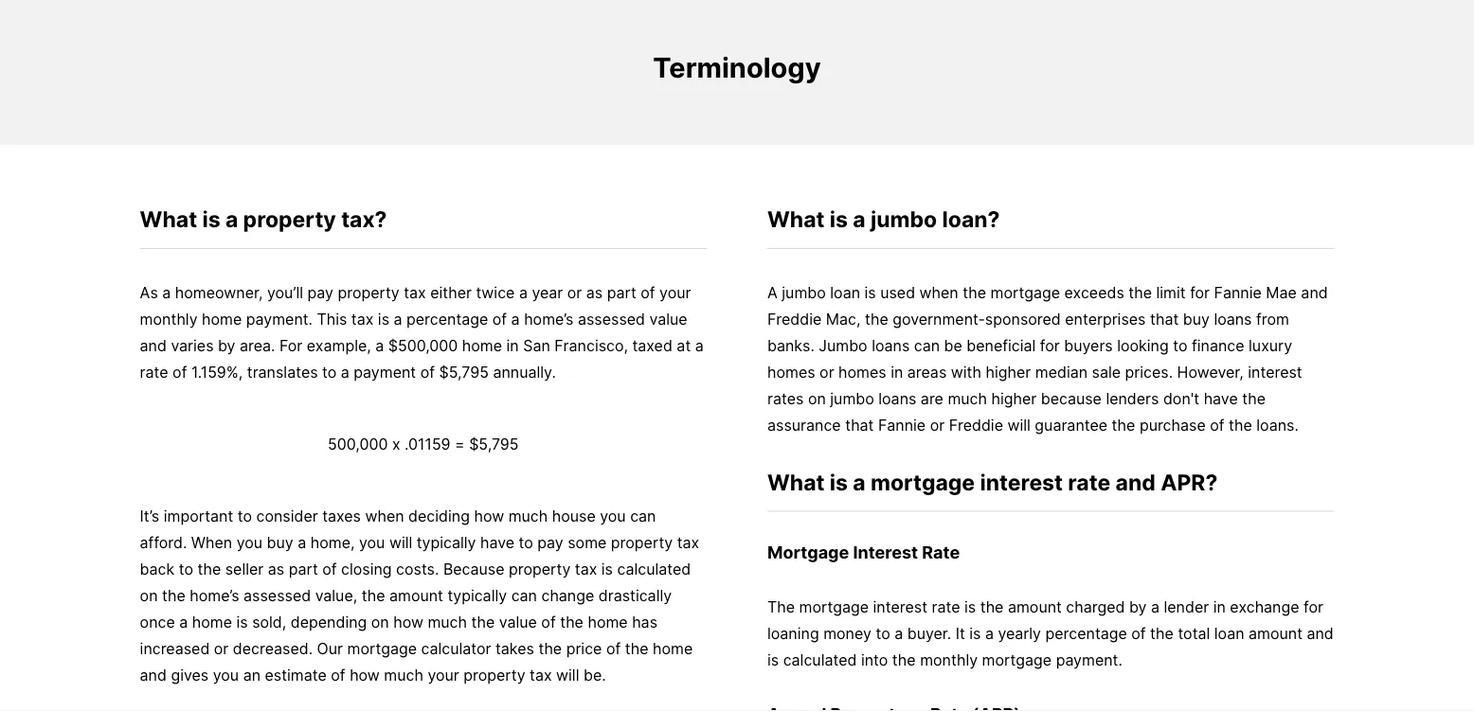 Task type: describe. For each thing, give the bounding box(es) containing it.
percentage for either
[[407, 310, 488, 328]]

rates
[[768, 389, 804, 408]]

value,
[[315, 586, 357, 605]]

2 vertical spatial loans
[[879, 389, 917, 408]]

takes
[[496, 640, 534, 658]]

have inside it's important to consider taxes when deciding how much house you can afford. when you buy a home, you will typically have to pay some property tax back to the seller as part of closing costs. because property tax is calculated on the home's assessed value, the amount typically can change drastically once a home is sold, depending on how much the value of the home has increased or decreased. our mortgage calculator takes the price of the home and gives you an estimate of how much your property tax will be.
[[481, 533, 515, 552]]

the right into
[[893, 651, 916, 670]]

mortgage down the yearly
[[982, 651, 1052, 670]]

used
[[881, 283, 916, 302]]

home down 'has'
[[653, 640, 693, 658]]

1 vertical spatial can
[[630, 507, 656, 525]]

purchase
[[1140, 416, 1206, 434]]

the left limit
[[1129, 283, 1153, 302]]

decreased.
[[233, 640, 313, 658]]

2 vertical spatial jumbo
[[831, 389, 875, 408]]

areas
[[908, 363, 947, 381]]

charged
[[1067, 598, 1125, 617]]

1 vertical spatial rate
[[1068, 469, 1111, 495]]

a
[[768, 283, 778, 302]]

estimate
[[265, 666, 327, 685]]

change
[[542, 586, 595, 605]]

either
[[430, 283, 472, 302]]

value inside "as a homeowner, you'll pay property tax either twice a year or as part of your monthly home payment. this tax is a percentage of a home's assessed value and varies by area. for example, a $500,000 home in san francisco, taxed at a rate of 1.159%, translates to a payment of $5,795 annually."
[[650, 310, 688, 328]]

0 vertical spatial fannie
[[1215, 283, 1262, 302]]

sold,
[[252, 613, 287, 631]]

for inside the mortgage interest rate is the amount charged by a lender in exchange for loaning money to a buyer. it is a yearly percentage of the total loan amount and is calculated into the monthly mortgage payment.
[[1304, 598, 1324, 617]]

the left total
[[1151, 625, 1174, 643]]

deciding
[[409, 507, 470, 525]]

what is a jumbo loan?
[[768, 206, 1000, 232]]

important
[[164, 507, 233, 525]]

0 horizontal spatial will
[[389, 533, 413, 552]]

will inside a jumbo loan is used when the mortgage exceeds the limit for fannie mae and freddie mac, the government-sponsored enterprises that buy loans from banks. jumbo loans can be beneficial for buyers looking to finance luxury homes or homes in areas with higher median sale prices. however, interest rates on jumbo loans are much higher because lenders don't have the assurance that fannie or freddie will guarantee the purchase of the loans.
[[1008, 416, 1031, 434]]

are
[[921, 389, 944, 408]]

or down the are at the bottom
[[930, 416, 945, 434]]

1 horizontal spatial will
[[556, 666, 580, 685]]

much up calculator
[[428, 613, 467, 631]]

the right mac,
[[865, 310, 889, 328]]

mortgage
[[768, 543, 849, 563]]

increased
[[140, 640, 210, 658]]

of inside a jumbo loan is used when the mortgage exceeds the limit for fannie mae and freddie mac, the government-sponsored enterprises that buy loans from banks. jumbo loans can be beneficial for buyers looking to finance luxury homes or homes in areas with higher median sale prices. however, interest rates on jumbo loans are much higher because lenders don't have the assurance that fannie or freddie will guarantee the purchase of the loans.
[[1210, 416, 1225, 434]]

your inside "as a homeowner, you'll pay property tax either twice a year or as part of your monthly home payment. this tax is a percentage of a home's assessed value and varies by area. for example, a $500,000 home in san francisco, taxed at a rate of 1.159%, translates to a payment of $5,795 annually."
[[660, 283, 691, 302]]

home up increased
[[192, 613, 232, 631]]

1 horizontal spatial on
[[371, 613, 389, 631]]

2 horizontal spatial how
[[474, 507, 504, 525]]

you up seller
[[237, 533, 263, 552]]

once
[[140, 613, 175, 631]]

the down 'has'
[[625, 640, 649, 658]]

mac,
[[826, 310, 861, 328]]

area.
[[240, 336, 275, 355]]

closing
[[341, 560, 392, 578]]

buyers
[[1065, 336, 1113, 355]]

property up the drastically at the bottom
[[611, 533, 673, 552]]

calculator
[[421, 640, 491, 658]]

500,000
[[328, 435, 388, 453]]

however,
[[1178, 363, 1244, 381]]

this
[[317, 310, 347, 328]]

to inside the mortgage interest rate is the amount charged by a lender in exchange for loaning money to a buyer. it is a yearly percentage of the total loan amount and is calculated into the monthly mortgage payment.
[[876, 625, 891, 643]]

exchange
[[1231, 598, 1300, 617]]

1 horizontal spatial how
[[394, 613, 424, 631]]

home,
[[311, 533, 355, 552]]

pay inside "as a homeowner, you'll pay property tax either twice a year or as part of your monthly home payment. this tax is a percentage of a home's assessed value and varies by area. for example, a $500,000 home in san francisco, taxed at a rate of 1.159%, translates to a payment of $5,795 annually."
[[308, 283, 334, 302]]

what is a mortgage interest rate and apr?
[[768, 469, 1218, 495]]

of down the "varies"
[[173, 363, 187, 381]]

1 horizontal spatial interest
[[980, 469, 1063, 495]]

the left price
[[539, 640, 562, 658]]

is inside "as a homeowner, you'll pay property tax either twice a year or as part of your monthly home payment. this tax is a percentage of a home's assessed value and varies by area. for example, a $500,000 home in san francisco, taxed at a rate of 1.159%, translates to a payment of $5,795 annually."
[[378, 310, 390, 328]]

1 horizontal spatial that
[[1151, 310, 1179, 328]]

back
[[140, 560, 175, 578]]

much left house
[[509, 507, 548, 525]]

=
[[455, 435, 465, 453]]

1 vertical spatial higher
[[992, 389, 1037, 408]]

be
[[945, 336, 963, 355]]

to left some
[[519, 533, 533, 552]]

depending
[[291, 613, 367, 631]]

the up once
[[162, 586, 186, 605]]

home down homeowner,
[[202, 310, 242, 328]]

mortgage up money
[[799, 598, 869, 617]]

it's
[[140, 507, 159, 525]]

percentage for charged
[[1046, 625, 1128, 643]]

don't
[[1164, 389, 1200, 408]]

for
[[280, 336, 303, 355]]

at
[[677, 336, 691, 355]]

of down $500,000
[[420, 363, 435, 381]]

you up some
[[600, 507, 626, 525]]

monthly inside the mortgage interest rate is the amount charged by a lender in exchange for loaning money to a buyer. it is a yearly percentage of the total loan amount and is calculated into the monthly mortgage payment.
[[920, 651, 978, 670]]

the up loans.
[[1243, 389, 1266, 408]]

money
[[824, 625, 872, 643]]

pay inside it's important to consider taxes when deciding how much house you can afford. when you buy a home, you will typically have to pay some property tax back to the seller as part of closing costs. because property tax is calculated on the home's assessed value, the amount typically can change drastically once a home is sold, depending on how much the value of the home has increased or decreased. our mortgage calculator takes the price of the home and gives you an estimate of how much your property tax will be.
[[538, 533, 564, 552]]

assurance
[[768, 416, 841, 434]]

taxes
[[322, 507, 361, 525]]

into
[[861, 651, 888, 670]]

has
[[632, 613, 658, 631]]

the up the yearly
[[981, 598, 1004, 617]]

0 vertical spatial typically
[[417, 533, 476, 552]]

property up change
[[509, 560, 571, 578]]

is inside a jumbo loan is used when the mortgage exceeds the limit for fannie mae and freddie mac, the government-sponsored enterprises that buy loans from banks. jumbo loans can be beneficial for buyers looking to finance luxury homes or homes in areas with higher median sale prices. however, interest rates on jumbo loans are much higher because lenders don't have the assurance that fannie or freddie will guarantee the purchase of the loans.
[[865, 283, 876, 302]]

mortgage up rate
[[871, 469, 975, 495]]

0 vertical spatial higher
[[986, 363, 1031, 381]]

sale
[[1092, 363, 1121, 381]]

afford.
[[140, 533, 187, 552]]

it
[[956, 625, 966, 643]]

property down takes
[[464, 666, 526, 685]]

of up taxed on the top left of the page
[[641, 283, 656, 302]]

an
[[243, 666, 261, 685]]

1 horizontal spatial amount
[[1008, 598, 1062, 617]]

what for what is a mortgage interest rate and apr?
[[768, 469, 825, 495]]

property inside "as a homeowner, you'll pay property tax either twice a year or as part of your monthly home payment. this tax is a percentage of a home's assessed value and varies by area. for example, a $500,000 home in san francisco, taxed at a rate of 1.159%, translates to a payment of $5,795 annually."
[[338, 283, 400, 302]]

lenders
[[1106, 389, 1160, 408]]

the down when
[[198, 560, 221, 578]]

of inside the mortgage interest rate is the amount charged by a lender in exchange for loaning money to a buyer. it is a yearly percentage of the total loan amount and is calculated into the monthly mortgage payment.
[[1132, 625, 1146, 643]]

median
[[1036, 363, 1088, 381]]

taxed
[[633, 336, 673, 355]]

homeowner,
[[175, 283, 263, 302]]

it's important to consider taxes when deciding how much house you can afford. when you buy a home, you will typically have to pay some property tax back to the seller as part of closing costs. because property tax is calculated on the home's assessed value, the amount typically can change drastically once a home is sold, depending on how much the value of the home has increased or decreased. our mortgage calculator takes the price of the home and gives you an estimate of how much your property tax will be.
[[140, 507, 700, 685]]

tax?
[[341, 206, 387, 232]]

$500,000
[[388, 336, 458, 355]]

calculated inside it's important to consider taxes when deciding how much house you can afford. when you buy a home, you will typically have to pay some property tax back to the seller as part of closing costs. because property tax is calculated on the home's assessed value, the amount typically can change drastically once a home is sold, depending on how much the value of the home has increased or decreased. our mortgage calculator takes the price of the home and gives you an estimate of how much your property tax will be.
[[617, 560, 691, 578]]

drastically
[[599, 586, 672, 605]]

the down closing
[[362, 586, 385, 605]]

rate inside "as a homeowner, you'll pay property tax either twice a year or as part of your monthly home payment. this tax is a percentage of a home's assessed value and varies by area. for example, a $500,000 home in san francisco, taxed at a rate of 1.159%, translates to a payment of $5,795 annually."
[[140, 363, 168, 381]]

and inside the mortgage interest rate is the amount charged by a lender in exchange for loaning money to a buyer. it is a yearly percentage of the total loan amount and is calculated into the monthly mortgage payment.
[[1307, 625, 1334, 643]]

a jumbo loan is used when the mortgage exceeds the limit for fannie mae and freddie mac, the government-sponsored enterprises that buy loans from banks. jumbo loans can be beneficial for buyers looking to finance luxury homes or homes in areas with higher median sale prices. however, interest rates on jumbo loans are much higher because lenders don't have the assurance that fannie or freddie will guarantee the purchase of the loans.
[[768, 283, 1328, 434]]

payment
[[354, 363, 416, 381]]

when for used
[[920, 283, 959, 302]]

0 vertical spatial loans
[[1214, 310, 1252, 328]]

1 vertical spatial jumbo
[[782, 283, 826, 302]]

some
[[568, 533, 607, 552]]

loan?
[[943, 206, 1000, 232]]

luxury
[[1249, 336, 1293, 355]]

when
[[191, 533, 232, 552]]

500,000 x .01159 = $5,795
[[328, 435, 519, 453]]

rate
[[922, 543, 960, 563]]

the
[[768, 598, 795, 617]]

prices.
[[1126, 363, 1173, 381]]

sponsored
[[986, 310, 1061, 328]]

apr?
[[1161, 469, 1218, 495]]

you'll
[[267, 283, 303, 302]]

1 homes from the left
[[768, 363, 816, 381]]

much inside a jumbo loan is used when the mortgage exceeds the limit for fannie mae and freddie mac, the government-sponsored enterprises that buy loans from banks. jumbo loans can be beneficial for buyers looking to finance luxury homes or homes in areas with higher median sale prices. however, interest rates on jumbo loans are much higher because lenders don't have the assurance that fannie or freddie will guarantee the purchase of the loans.
[[948, 389, 988, 408]]

x
[[392, 435, 400, 453]]

finance
[[1192, 336, 1245, 355]]

property up you'll
[[243, 206, 336, 232]]

lender
[[1164, 598, 1210, 617]]

with
[[951, 363, 982, 381]]

monthly inside "as a homeowner, you'll pay property tax either twice a year or as part of your monthly home payment. this tax is a percentage of a home's assessed value and varies by area. for example, a $500,000 home in san francisco, taxed at a rate of 1.159%, translates to a payment of $5,795 annually."
[[140, 310, 198, 328]]

mae
[[1266, 283, 1297, 302]]

loaning
[[768, 625, 819, 643]]

buy inside a jumbo loan is used when the mortgage exceeds the limit for fannie mae and freddie mac, the government-sponsored enterprises that buy loans from banks. jumbo loans can be beneficial for buyers looking to finance luxury homes or homes in areas with higher median sale prices. however, interest rates on jumbo loans are much higher because lenders don't have the assurance that fannie or freddie will guarantee the purchase of the loans.
[[1184, 310, 1210, 328]]

assessed inside "as a homeowner, you'll pay property tax either twice a year or as part of your monthly home payment. this tax is a percentage of a home's assessed value and varies by area. for example, a $500,000 home in san francisco, taxed at a rate of 1.159%, translates to a payment of $5,795 annually."
[[578, 310, 645, 328]]

1 vertical spatial $5,795
[[469, 435, 519, 453]]

looking
[[1118, 336, 1169, 355]]

exceeds
[[1065, 283, 1125, 302]]

0 horizontal spatial freddie
[[768, 310, 822, 328]]

what for what is a property tax?
[[140, 206, 197, 232]]

.01159
[[405, 435, 451, 453]]

buy inside it's important to consider taxes when deciding how much house you can afford. when you buy a home, you will typically have to pay some property tax back to the seller as part of closing costs. because property tax is calculated on the home's assessed value, the amount typically can change drastically once a home is sold, depending on how much the value of the home has increased or decreased. our mortgage calculator takes the price of the home and gives you an estimate of how much your property tax will be.
[[267, 533, 294, 552]]



Task type: locate. For each thing, give the bounding box(es) containing it.
1 horizontal spatial assessed
[[578, 310, 645, 328]]

typically down because
[[448, 586, 507, 605]]

year
[[532, 283, 563, 302]]

2 vertical spatial interest
[[873, 598, 928, 617]]

rate left the 1.159%,
[[140, 363, 168, 381]]

francisco,
[[555, 336, 628, 355]]

1 horizontal spatial loan
[[1215, 625, 1245, 643]]

part inside "as a homeowner, you'll pay property tax either twice a year or as part of your monthly home payment. this tax is a percentage of a home's assessed value and varies by area. for example, a $500,000 home in san francisco, taxed at a rate of 1.159%, translates to a payment of $5,795 annually."
[[607, 283, 637, 302]]

0 horizontal spatial payment.
[[246, 310, 313, 328]]

pay
[[308, 283, 334, 302], [538, 533, 564, 552]]

1 horizontal spatial your
[[660, 283, 691, 302]]

because
[[443, 560, 505, 578]]

varies
[[171, 336, 214, 355]]

0 vertical spatial buy
[[1184, 310, 1210, 328]]

because
[[1041, 389, 1102, 408]]

0 vertical spatial for
[[1191, 283, 1210, 302]]

1 vertical spatial freddie
[[949, 416, 1004, 434]]

assessed inside it's important to consider taxes when deciding how much house you can afford. when you buy a home, you will typically have to pay some property tax back to the seller as part of closing costs. because property tax is calculated on the home's assessed value, the amount typically can change drastically once a home is sold, depending on how much the value of the home has increased or decreased. our mortgage calculator takes the price of the home and gives you an estimate of how much your property tax will be.
[[244, 586, 311, 605]]

to left consider
[[238, 507, 252, 525]]

interest inside a jumbo loan is used when the mortgage exceeds the limit for fannie mae and freddie mac, the government-sponsored enterprises that buy loans from banks. jumbo loans can be beneficial for buyers looking to finance luxury homes or homes in areas with higher median sale prices. however, interest rates on jumbo loans are much higher because lenders don't have the assurance that fannie or freddie will guarantee the purchase of the loans.
[[1248, 363, 1303, 381]]

1 horizontal spatial percentage
[[1046, 625, 1128, 643]]

be.
[[584, 666, 606, 685]]

banks.
[[768, 336, 815, 355]]

1 horizontal spatial calculated
[[783, 651, 857, 670]]

much down calculator
[[384, 666, 424, 685]]

2 homes from the left
[[839, 363, 887, 381]]

will left be.
[[556, 666, 580, 685]]

fannie
[[1215, 283, 1262, 302], [879, 416, 926, 434]]

loan inside the mortgage interest rate is the amount charged by a lender in exchange for loaning money to a buyer. it is a yearly percentage of the total loan amount and is calculated into the monthly mortgage payment.
[[1215, 625, 1245, 643]]

on
[[808, 389, 826, 408], [140, 586, 158, 605], [371, 613, 389, 631]]

payment.
[[246, 310, 313, 328], [1056, 651, 1123, 670]]

part down home,
[[289, 560, 318, 578]]

price
[[566, 640, 602, 658]]

1 vertical spatial in
[[891, 363, 904, 381]]

when inside it's important to consider taxes when deciding how much house you can afford. when you buy a home, you will typically have to pay some property tax back to the seller as part of closing costs. because property tax is calculated on the home's assessed value, the amount typically can change drastically once a home is sold, depending on how much the value of the home has increased or decreased. our mortgage calculator takes the price of the home and gives you an estimate of how much your property tax will be.
[[365, 507, 404, 525]]

0 horizontal spatial calculated
[[617, 560, 691, 578]]

freddie up banks.
[[768, 310, 822, 328]]

what up 'a' on the right top of page
[[768, 206, 825, 232]]

0 horizontal spatial part
[[289, 560, 318, 578]]

in inside a jumbo loan is used when the mortgage exceeds the limit for fannie mae and freddie mac, the government-sponsored enterprises that buy loans from banks. jumbo loans can be beneficial for buyers looking to finance luxury homes or homes in areas with higher median sale prices. however, interest rates on jumbo loans are much higher because lenders don't have the assurance that fannie or freddie will guarantee the purchase of the loans.
[[891, 363, 904, 381]]

1 horizontal spatial have
[[1204, 389, 1238, 408]]

$5,795 right =
[[469, 435, 519, 453]]

1 horizontal spatial value
[[650, 310, 688, 328]]

1 horizontal spatial rate
[[932, 598, 961, 617]]

have down however,
[[1204, 389, 1238, 408]]

$5,795 inside "as a homeowner, you'll pay property tax either twice a year or as part of your monthly home payment. this tax is a percentage of a home's assessed value and varies by area. for example, a $500,000 home in san francisco, taxed at a rate of 1.159%, translates to a payment of $5,795 annually."
[[439, 363, 489, 381]]

0 horizontal spatial that
[[846, 416, 874, 434]]

1 vertical spatial buy
[[267, 533, 294, 552]]

when for taxes
[[365, 507, 404, 525]]

0 horizontal spatial amount
[[389, 586, 443, 605]]

1 vertical spatial loan
[[1215, 625, 1245, 643]]

much down with
[[948, 389, 988, 408]]

of down our
[[331, 666, 346, 685]]

home's down year
[[524, 310, 574, 328]]

you
[[600, 507, 626, 525], [237, 533, 263, 552], [359, 533, 385, 552], [213, 666, 239, 685]]

have up because
[[481, 533, 515, 552]]

2 vertical spatial on
[[371, 613, 389, 631]]

jumbo down jumbo in the top right of the page
[[831, 389, 875, 408]]

that down limit
[[1151, 310, 1179, 328]]

0 vertical spatial monthly
[[140, 310, 198, 328]]

as inside it's important to consider taxes when deciding how much house you can afford. when you buy a home, you will typically have to pay some property tax back to the seller as part of closing costs. because property tax is calculated on the home's assessed value, the amount typically can change drastically once a home is sold, depending on how much the value of the home has increased or decreased. our mortgage calculator takes the price of the home and gives you an estimate of how much your property tax will be.
[[268, 560, 284, 578]]

0 vertical spatial pay
[[308, 283, 334, 302]]

1 horizontal spatial buy
[[1184, 310, 1210, 328]]

pay down house
[[538, 533, 564, 552]]

2 vertical spatial in
[[1214, 598, 1226, 617]]

2 vertical spatial how
[[350, 666, 380, 685]]

or down jumbo in the top right of the page
[[820, 363, 835, 381]]

enterprises
[[1066, 310, 1146, 328]]

1 horizontal spatial homes
[[839, 363, 887, 381]]

home's
[[524, 310, 574, 328], [190, 586, 239, 605]]

1 vertical spatial assessed
[[244, 586, 311, 605]]

what is a property tax?
[[140, 206, 387, 232]]

on up assurance
[[808, 389, 826, 408]]

home's down seller
[[190, 586, 239, 605]]

home up the annually.
[[462, 336, 502, 355]]

amount
[[389, 586, 443, 605], [1008, 598, 1062, 617], [1249, 625, 1303, 643]]

1 vertical spatial interest
[[980, 469, 1063, 495]]

have inside a jumbo loan is used when the mortgage exceeds the limit for fannie mae and freddie mac, the government-sponsored enterprises that buy loans from banks. jumbo loans can be beneficial for buyers looking to finance luxury homes or homes in areas with higher median sale prices. however, interest rates on jumbo loans are much higher because lenders don't have the assurance that fannie or freddie will guarantee the purchase of the loans.
[[1204, 389, 1238, 408]]

calculated
[[617, 560, 691, 578], [783, 651, 857, 670]]

how
[[474, 507, 504, 525], [394, 613, 424, 631], [350, 666, 380, 685]]

on down back
[[140, 586, 158, 605]]

rate inside the mortgage interest rate is the amount charged by a lender in exchange for loaning money to a buyer. it is a yearly percentage of the total loan amount and is calculated into the monthly mortgage payment.
[[932, 598, 961, 617]]

0 vertical spatial percentage
[[407, 310, 488, 328]]

our
[[317, 640, 343, 658]]

0 vertical spatial assessed
[[578, 310, 645, 328]]

0 vertical spatial $5,795
[[439, 363, 489, 381]]

as right year
[[587, 283, 603, 302]]

buyer.
[[908, 625, 952, 643]]

total
[[1178, 625, 1211, 643]]

terminology
[[653, 50, 821, 84]]

rate up it
[[932, 598, 961, 617]]

0 vertical spatial as
[[587, 283, 603, 302]]

by inside the mortgage interest rate is the amount charged by a lender in exchange for loaning money to a buyer. it is a yearly percentage of the total loan amount and is calculated into the monthly mortgage payment.
[[1130, 598, 1147, 617]]

loan right total
[[1215, 625, 1245, 643]]

will
[[1008, 416, 1031, 434], [389, 533, 413, 552], [556, 666, 580, 685]]

1 horizontal spatial part
[[607, 283, 637, 302]]

can
[[914, 336, 940, 355], [630, 507, 656, 525], [511, 586, 537, 605]]

as right seller
[[268, 560, 284, 578]]

percentage down charged
[[1046, 625, 1128, 643]]

of down home,
[[322, 560, 337, 578]]

2 horizontal spatial can
[[914, 336, 940, 355]]

0 horizontal spatial have
[[481, 533, 515, 552]]

loan up mac,
[[831, 283, 861, 302]]

mortgage interest rate
[[768, 543, 960, 563]]

1 horizontal spatial for
[[1191, 283, 1210, 302]]

typically down 'deciding' in the bottom left of the page
[[417, 533, 476, 552]]

1 vertical spatial fannie
[[879, 416, 926, 434]]

in right lender
[[1214, 598, 1226, 617]]

for right exchange
[[1304, 598, 1324, 617]]

mortgage inside a jumbo loan is used when the mortgage exceeds the limit for fannie mae and freddie mac, the government-sponsored enterprises that buy loans from banks. jumbo loans can be beneficial for buyers looking to finance luxury homes or homes in areas with higher median sale prices. however, interest rates on jumbo loans are much higher because lenders don't have the assurance that fannie or freddie will guarantee the purchase of the loans.
[[991, 283, 1061, 302]]

when
[[920, 283, 959, 302], [365, 507, 404, 525]]

0 vertical spatial in
[[507, 336, 519, 355]]

the left loans.
[[1229, 416, 1253, 434]]

interest
[[1248, 363, 1303, 381], [980, 469, 1063, 495], [873, 598, 928, 617]]

that right assurance
[[846, 416, 874, 434]]

payment. inside "as a homeowner, you'll pay property tax either twice a year or as part of your monthly home payment. this tax is a percentage of a home's assessed value and varies by area. for example, a $500,000 home in san francisco, taxed at a rate of 1.159%, translates to a payment of $5,795 annually."
[[246, 310, 313, 328]]

twice
[[476, 283, 515, 302]]

to right back
[[179, 560, 193, 578]]

1 vertical spatial home's
[[190, 586, 239, 605]]

when right taxes
[[365, 507, 404, 525]]

of left total
[[1132, 625, 1146, 643]]

freddie
[[768, 310, 822, 328], [949, 416, 1004, 434]]

the up calculator
[[472, 613, 495, 631]]

your inside it's important to consider taxes when deciding how much house you can afford. when you buy a home, you will typically have to pay some property tax back to the seller as part of closing costs. because property tax is calculated on the home's assessed value, the amount typically can change drastically once a home is sold, depending on how much the value of the home has increased or decreased. our mortgage calculator takes the price of the home and gives you an estimate of how much your property tax will be.
[[428, 666, 460, 685]]

home up price
[[588, 613, 628, 631]]

0 horizontal spatial loan
[[831, 283, 861, 302]]

1 horizontal spatial monthly
[[920, 651, 978, 670]]

or inside it's important to consider taxes when deciding how much house you can afford. when you buy a home, you will typically have to pay some property tax back to the seller as part of closing costs. because property tax is calculated on the home's assessed value, the amount typically can change drastically once a home is sold, depending on how much the value of the home has increased or decreased. our mortgage calculator takes the price of the home and gives you an estimate of how much your property tax will be.
[[214, 640, 229, 658]]

1 vertical spatial that
[[846, 416, 874, 434]]

0 vertical spatial payment.
[[246, 310, 313, 328]]

to inside a jumbo loan is used when the mortgage exceeds the limit for fannie mae and freddie mac, the government-sponsored enterprises that buy loans from banks. jumbo loans can be beneficial for buyers looking to finance luxury homes or homes in areas with higher median sale prices. however, interest rates on jumbo loans are much higher because lenders don't have the assurance that fannie or freddie will guarantee the purchase of the loans.
[[1174, 336, 1188, 355]]

jumbo
[[871, 206, 938, 232], [782, 283, 826, 302], [831, 389, 875, 408]]

1 horizontal spatial freddie
[[949, 416, 1004, 434]]

0 horizontal spatial on
[[140, 586, 158, 605]]

property
[[243, 206, 336, 232], [338, 283, 400, 302], [611, 533, 673, 552], [509, 560, 571, 578], [464, 666, 526, 685]]

1 horizontal spatial fannie
[[1215, 283, 1262, 302]]

0 vertical spatial freddie
[[768, 310, 822, 328]]

rate down guarantee
[[1068, 469, 1111, 495]]

will left guarantee
[[1008, 416, 1031, 434]]

or right increased
[[214, 640, 229, 658]]

consider
[[256, 507, 318, 525]]

payment. inside the mortgage interest rate is the amount charged by a lender in exchange for loaning money to a buyer. it is a yearly percentage of the total loan amount and is calculated into the monthly mortgage payment.
[[1056, 651, 1123, 670]]

payment. down you'll
[[246, 310, 313, 328]]

0 vertical spatial when
[[920, 283, 959, 302]]

0 horizontal spatial pay
[[308, 283, 334, 302]]

tax
[[404, 283, 426, 302], [351, 310, 374, 328], [677, 533, 700, 552], [575, 560, 597, 578], [530, 666, 552, 685]]

1 vertical spatial value
[[499, 613, 537, 631]]

in left the san
[[507, 336, 519, 355]]

example,
[[307, 336, 371, 355]]

your
[[660, 283, 691, 302], [428, 666, 460, 685]]

2 vertical spatial for
[[1304, 598, 1324, 617]]

1 vertical spatial for
[[1041, 336, 1060, 355]]

homes
[[768, 363, 816, 381], [839, 363, 887, 381]]

homes down banks.
[[768, 363, 816, 381]]

0 horizontal spatial interest
[[873, 598, 928, 617]]

limit
[[1157, 283, 1186, 302]]

what for what is a jumbo loan?
[[768, 206, 825, 232]]

pay up the this
[[308, 283, 334, 302]]

home
[[202, 310, 242, 328], [462, 336, 502, 355], [192, 613, 232, 631], [588, 613, 628, 631], [653, 640, 693, 658]]

0 vertical spatial will
[[1008, 416, 1031, 434]]

home's inside "as a homeowner, you'll pay property tax either twice a year or as part of your monthly home payment. this tax is a percentage of a home's assessed value and varies by area. for example, a $500,000 home in san francisco, taxed at a rate of 1.159%, translates to a payment of $5,795 annually."
[[524, 310, 574, 328]]

0 vertical spatial how
[[474, 507, 504, 525]]

and inside "as a homeowner, you'll pay property tax either twice a year or as part of your monthly home payment. this tax is a percentage of a home's assessed value and varies by area. for example, a $500,000 home in san francisco, taxed at a rate of 1.159%, translates to a payment of $5,795 annually."
[[140, 336, 167, 355]]

for right limit
[[1191, 283, 1210, 302]]

1 vertical spatial when
[[365, 507, 404, 525]]

loans left the are at the bottom
[[879, 389, 917, 408]]

will up costs.
[[389, 533, 413, 552]]

value inside it's important to consider taxes when deciding how much house you can afford. when you buy a home, you will typically have to pay some property tax back to the seller as part of closing costs. because property tax is calculated on the home's assessed value, the amount typically can change drastically once a home is sold, depending on how much the value of the home has increased or decreased. our mortgage calculator takes the price of the home and gives you an estimate of how much your property tax will be.
[[499, 613, 537, 631]]

how down depending
[[350, 666, 380, 685]]

to inside "as a homeowner, you'll pay property tax either twice a year or as part of your monthly home payment. this tax is a percentage of a home's assessed value and varies by area. for example, a $500,000 home in san francisco, taxed at a rate of 1.159%, translates to a payment of $5,795 annually."
[[322, 363, 337, 381]]

home's inside it's important to consider taxes when deciding how much house you can afford. when you buy a home, you will typically have to pay some property tax back to the seller as part of closing costs. because property tax is calculated on the home's assessed value, the amount typically can change drastically once a home is sold, depending on how much the value of the home has increased or decreased. our mortgage calculator takes the price of the home and gives you an estimate of how much your property tax will be.
[[190, 586, 239, 605]]

mortgage inside it's important to consider taxes when deciding how much house you can afford. when you buy a home, you will typically have to pay some property tax back to the seller as part of closing costs. because property tax is calculated on the home's assessed value, the amount typically can change drastically once a home is sold, depending on how much the value of the home has increased or decreased. our mortgage calculator takes the price of the home and gives you an estimate of how much your property tax will be.
[[347, 640, 417, 658]]

and inside a jumbo loan is used when the mortgage exceeds the limit for fannie mae and freddie mac, the government-sponsored enterprises that buy loans from banks. jumbo loans can be beneficial for buyers looking to finance luxury homes or homes in areas with higher median sale prices. however, interest rates on jumbo loans are much higher because lenders don't have the assurance that fannie or freddie will guarantee the purchase of the loans.
[[1302, 283, 1328, 302]]

of right purchase
[[1210, 416, 1225, 434]]

can inside a jumbo loan is used when the mortgage exceeds the limit for fannie mae and freddie mac, the government-sponsored enterprises that buy loans from banks. jumbo loans can be beneficial for buyers looking to finance luxury homes or homes in areas with higher median sale prices. however, interest rates on jumbo loans are much higher because lenders don't have the assurance that fannie or freddie will guarantee the purchase of the loans.
[[914, 336, 940, 355]]

1 horizontal spatial home's
[[524, 310, 574, 328]]

seller
[[225, 560, 264, 578]]

percentage inside the mortgage interest rate is the amount charged by a lender in exchange for loaning money to a buyer. it is a yearly percentage of the total loan amount and is calculated into the monthly mortgage payment.
[[1046, 625, 1128, 643]]

0 horizontal spatial in
[[507, 336, 519, 355]]

0 horizontal spatial rate
[[140, 363, 168, 381]]

of right price
[[606, 640, 621, 658]]

you left an
[[213, 666, 239, 685]]

interest up buyer.
[[873, 598, 928, 617]]

on right depending
[[371, 613, 389, 631]]

0 horizontal spatial can
[[511, 586, 537, 605]]

1 vertical spatial typically
[[448, 586, 507, 605]]

by inside "as a homeowner, you'll pay property tax either twice a year or as part of your monthly home payment. this tax is a percentage of a home's assessed value and varies by area. for example, a $500,000 home in san francisco, taxed at a rate of 1.159%, translates to a payment of $5,795 annually."
[[218, 336, 236, 355]]

in inside "as a homeowner, you'll pay property tax either twice a year or as part of your monthly home payment. this tax is a percentage of a home's assessed value and varies by area. for example, a $500,000 home in san francisco, taxed at a rate of 1.159%, translates to a payment of $5,795 annually."
[[507, 336, 519, 355]]

property up the this
[[338, 283, 400, 302]]

2 horizontal spatial on
[[808, 389, 826, 408]]

house
[[552, 507, 596, 525]]

0 vertical spatial on
[[808, 389, 826, 408]]

0 vertical spatial rate
[[140, 363, 168, 381]]

0 vertical spatial part
[[607, 283, 637, 302]]

typically
[[417, 533, 476, 552], [448, 586, 507, 605]]

and
[[1302, 283, 1328, 302], [140, 336, 167, 355], [1116, 469, 1156, 495], [1307, 625, 1334, 643], [140, 666, 167, 685]]

amount down exchange
[[1249, 625, 1303, 643]]

1 vertical spatial will
[[389, 533, 413, 552]]

yearly
[[998, 625, 1042, 643]]

as
[[587, 283, 603, 302], [268, 560, 284, 578]]

in inside the mortgage interest rate is the amount charged by a lender in exchange for loaning money to a buyer. it is a yearly percentage of the total loan amount and is calculated into the monthly mortgage payment.
[[1214, 598, 1226, 617]]

monthly down it
[[920, 651, 978, 670]]

0 horizontal spatial percentage
[[407, 310, 488, 328]]

san
[[523, 336, 551, 355]]

2 horizontal spatial will
[[1008, 416, 1031, 434]]

part inside it's important to consider taxes when deciding how much house you can afford. when you buy a home, you will typically have to pay some property tax back to the seller as part of closing costs. because property tax is calculated on the home's assessed value, the amount typically can change drastically once a home is sold, depending on how much the value of the home has increased or decreased. our mortgage calculator takes the price of the home and gives you an estimate of how much your property tax will be.
[[289, 560, 318, 578]]

2 horizontal spatial rate
[[1068, 469, 1111, 495]]

2 horizontal spatial for
[[1304, 598, 1324, 617]]

jumbo right 'a' on the right top of page
[[782, 283, 826, 302]]

by up the 1.159%,
[[218, 336, 236, 355]]

1 horizontal spatial can
[[630, 507, 656, 525]]

calculated down loaning
[[783, 651, 857, 670]]

0 horizontal spatial fannie
[[879, 416, 926, 434]]

when inside a jumbo loan is used when the mortgage exceeds the limit for fannie mae and freddie mac, the government-sponsored enterprises that buy loans from banks. jumbo loans can be beneficial for buyers looking to finance luxury homes or homes in areas with higher median sale prices. however, interest rates on jumbo loans are much higher because lenders don't have the assurance that fannie or freddie will guarantee the purchase of the loans.
[[920, 283, 959, 302]]

0 vertical spatial jumbo
[[871, 206, 938, 232]]

0 vertical spatial have
[[1204, 389, 1238, 408]]

1 vertical spatial have
[[481, 533, 515, 552]]

loans up finance
[[1214, 310, 1252, 328]]

or inside "as a homeowner, you'll pay property tax either twice a year or as part of your monthly home payment. this tax is a percentage of a home's assessed value and varies by area. for example, a $500,000 home in san francisco, taxed at a rate of 1.159%, translates to a payment of $5,795 annually."
[[568, 283, 582, 302]]

annually.
[[493, 363, 556, 381]]

1 vertical spatial as
[[268, 560, 284, 578]]

rate
[[140, 363, 168, 381], [1068, 469, 1111, 495], [932, 598, 961, 617]]

calculated up the drastically at the bottom
[[617, 560, 691, 578]]

1.159%,
[[191, 363, 243, 381]]

0 horizontal spatial how
[[350, 666, 380, 685]]

0 vertical spatial interest
[[1248, 363, 1303, 381]]

on inside a jumbo loan is used when the mortgage exceeds the limit for fannie mae and freddie mac, the government-sponsored enterprises that buy loans from banks. jumbo loans can be beneficial for buyers looking to finance luxury homes or homes in areas with higher median sale prices. however, interest rates on jumbo loans are much higher because lenders don't have the assurance that fannie or freddie will guarantee the purchase of the loans.
[[808, 389, 826, 408]]

2 horizontal spatial amount
[[1249, 625, 1303, 643]]

1 vertical spatial payment.
[[1056, 651, 1123, 670]]

buy
[[1184, 310, 1210, 328], [267, 533, 294, 552]]

payment. down charged
[[1056, 651, 1123, 670]]

you up closing
[[359, 533, 385, 552]]

the down lenders
[[1112, 416, 1136, 434]]

as inside "as a homeowner, you'll pay property tax either twice a year or as part of your monthly home payment. this tax is a percentage of a home's assessed value and varies by area. for example, a $500,000 home in san francisco, taxed at a rate of 1.159%, translates to a payment of $5,795 annually."
[[587, 283, 603, 302]]

costs.
[[396, 560, 439, 578]]

percentage inside "as a homeowner, you'll pay property tax either twice a year or as part of your monthly home payment. this tax is a percentage of a home's assessed value and varies by area. for example, a $500,000 home in san francisco, taxed at a rate of 1.159%, translates to a payment of $5,795 annually."
[[407, 310, 488, 328]]

the up government-
[[963, 283, 987, 302]]

as a homeowner, you'll pay property tax either twice a year or as part of your monthly home payment. this tax is a percentage of a home's assessed value and varies by area. for example, a $500,000 home in san francisco, taxed at a rate of 1.159%, translates to a payment of $5,795 annually.
[[140, 283, 704, 381]]

interest
[[853, 543, 918, 563]]

assessed up francisco,
[[578, 310, 645, 328]]

monthly down as
[[140, 310, 198, 328]]

loan inside a jumbo loan is used when the mortgage exceeds the limit for fannie mae and freddie mac, the government-sponsored enterprises that buy loans from banks. jumbo loans can be beneficial for buyers looking to finance luxury homes or homes in areas with higher median sale prices. however, interest rates on jumbo loans are much higher because lenders don't have the assurance that fannie or freddie will guarantee the purchase of the loans.
[[831, 283, 861, 302]]

higher down beneficial
[[986, 363, 1031, 381]]

can left be
[[914, 336, 940, 355]]

beneficial
[[967, 336, 1036, 355]]

to down example,
[[322, 363, 337, 381]]

or
[[568, 283, 582, 302], [820, 363, 835, 381], [930, 416, 945, 434], [214, 640, 229, 658]]

as
[[140, 283, 158, 302]]

and inside it's important to consider taxes when deciding how much house you can afford. when you buy a home, you will typically have to pay some property tax back to the seller as part of closing costs. because property tax is calculated on the home's assessed value, the amount typically can change drastically once a home is sold, depending on how much the value of the home has increased or decreased. our mortgage calculator takes the price of the home and gives you an estimate of how much your property tax will be.
[[140, 666, 167, 685]]

interest inside the mortgage interest rate is the amount charged by a lender in exchange for loaning money to a buyer. it is a yearly percentage of the total loan amount and is calculated into the monthly mortgage payment.
[[873, 598, 928, 617]]

of down change
[[542, 613, 556, 631]]

translates
[[247, 363, 318, 381]]

your up at
[[660, 283, 691, 302]]

government-
[[893, 310, 986, 328]]

to up into
[[876, 625, 891, 643]]

0 horizontal spatial for
[[1041, 336, 1060, 355]]

1 vertical spatial loans
[[872, 336, 910, 355]]

the mortgage interest rate is the amount charged by a lender in exchange for loaning money to a buyer. it is a yearly percentage of the total loan amount and is calculated into the monthly mortgage payment.
[[768, 598, 1334, 670]]

calculated inside the mortgage interest rate is the amount charged by a lender in exchange for loaning money to a buyer. it is a yearly percentage of the total loan amount and is calculated into the monthly mortgage payment.
[[783, 651, 857, 670]]

the down change
[[560, 613, 584, 631]]

mortgage right our
[[347, 640, 417, 658]]

interest down luxury on the top right of page
[[1248, 363, 1303, 381]]

fannie down the are at the bottom
[[879, 416, 926, 434]]

for
[[1191, 283, 1210, 302], [1041, 336, 1060, 355], [1304, 598, 1324, 617]]

loans
[[1214, 310, 1252, 328], [872, 336, 910, 355], [879, 389, 917, 408]]

percentage down either on the top
[[407, 310, 488, 328]]

of down twice
[[493, 310, 507, 328]]

1 vertical spatial on
[[140, 586, 158, 605]]

amount down costs.
[[389, 586, 443, 605]]

interest down guarantee
[[980, 469, 1063, 495]]

higher down median at the right of the page
[[992, 389, 1037, 408]]

1 horizontal spatial in
[[891, 363, 904, 381]]

amount inside it's important to consider taxes when deciding how much house you can afford. when you buy a home, you will typically have to pay some property tax back to the seller as part of closing costs. because property tax is calculated on the home's assessed value, the amount typically can change drastically once a home is sold, depending on how much the value of the home has increased or decreased. our mortgage calculator takes the price of the home and gives you an estimate of how much your property tax will be.
[[389, 586, 443, 605]]

guarantee
[[1035, 416, 1108, 434]]

jumbo left loan? in the right of the page
[[871, 206, 938, 232]]

1 horizontal spatial payment.
[[1056, 651, 1123, 670]]

0 vertical spatial that
[[1151, 310, 1179, 328]]



Task type: vqa. For each thing, say whether or not it's contained in the screenshot.
the right the Down
no



